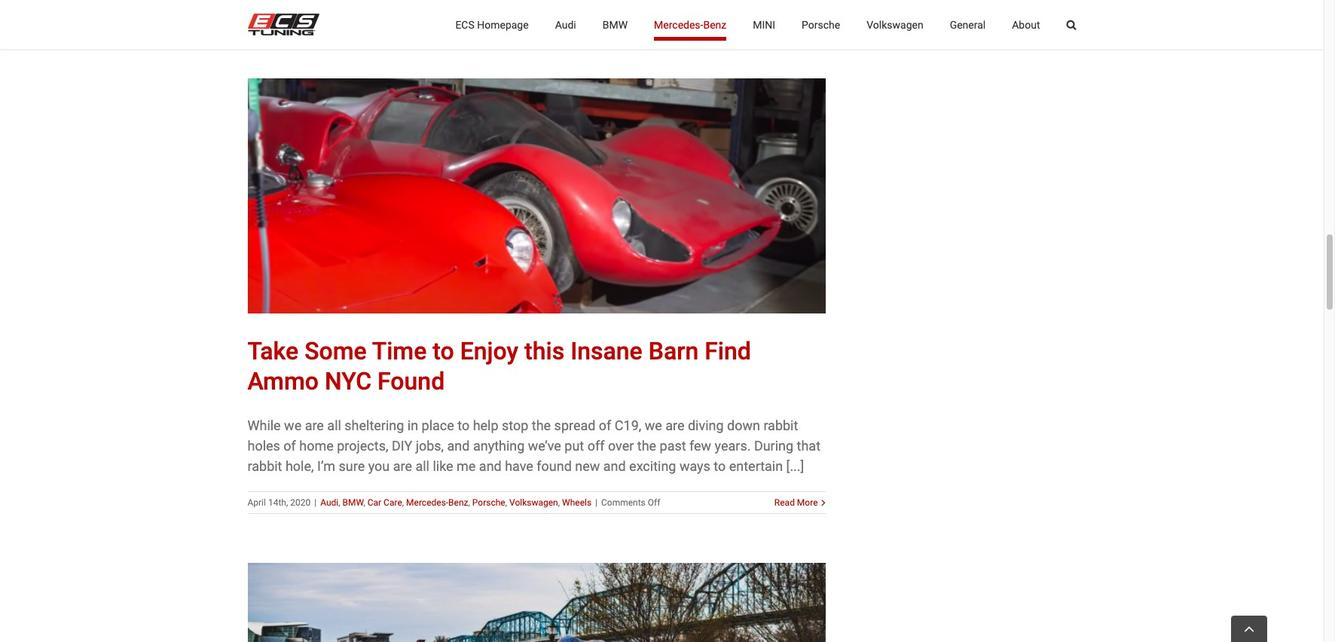 Task type: describe. For each thing, give the bounding box(es) containing it.
diy
[[392, 438, 412, 454]]

mercedes-benz link for mini link to the left
[[437, 13, 499, 24]]

past
[[660, 438, 686, 454]]

audi for april 14th, 2020 | audi , bmw , car care , mercedes-benz , porsche , volkswagen , wheels | comments off
[[320, 497, 338, 508]]

new
[[575, 458, 600, 474]]

during
[[754, 438, 794, 454]]

14th,
[[268, 497, 288, 508]]

1 vertical spatial comments
[[601, 497, 646, 508]]

2 horizontal spatial porsche
[[802, 18, 840, 31]]

read more for ,
[[775, 497, 818, 508]]

about
[[1012, 18, 1040, 31]]

mercedes- for mercedes-benz , mini , porsche , volkswagen | comments off
[[437, 13, 479, 24]]

2 horizontal spatial to
[[714, 458, 726, 474]]

found
[[378, 367, 445, 396]]

me
[[457, 458, 476, 474]]

1 vertical spatial off
[[648, 497, 660, 508]]

0 horizontal spatial and
[[447, 438, 470, 454]]

help
[[473, 418, 499, 433]]

read more link for ,
[[775, 496, 818, 510]]

nyc
[[325, 367, 372, 396]]

1 horizontal spatial porsche link
[[526, 13, 559, 24]]

| right 'wheels' link
[[595, 497, 598, 508]]

read for mercedes-benz , mini , porsche , volkswagen | comments off
[[775, 13, 795, 24]]

jobs,
[[416, 438, 444, 454]]

while we are all sheltering in place to help stop the spread of c19, we are diving down rabbit holes of home projects, diy jobs, and anything we've put off over the past few years. during that rabbit hole, i'm sure you are all like me and have found new and exciting ways to entertain [...]
[[248, 418, 821, 474]]

read more link for mercedes-benz , mini , porsche , volkswagen | comments off
[[775, 12, 818, 25]]

ecs tuning logo image
[[248, 14, 319, 35]]

general link
[[950, 0, 986, 49]]

place
[[422, 418, 454, 433]]

read more for mercedes-benz , mini , porsche , volkswagen | comments off
[[775, 13, 818, 24]]

ecs
[[455, 18, 475, 31]]

1 horizontal spatial to
[[458, 418, 470, 433]]

0 vertical spatial bmw
[[603, 18, 628, 31]]

0 horizontal spatial the
[[532, 418, 551, 433]]

1 horizontal spatial mini link
[[753, 0, 775, 49]]

projects,
[[337, 438, 388, 454]]

1 horizontal spatial volkswagen
[[563, 13, 612, 24]]

exciting
[[629, 458, 676, 474]]

take some time to enjoy this insane barn find ammo nyc found
[[248, 337, 751, 396]]

while
[[248, 418, 281, 433]]

c19,
[[615, 418, 641, 433]]

hole,
[[286, 458, 314, 474]]

holes
[[248, 438, 280, 454]]

0 horizontal spatial volkswagen
[[509, 497, 558, 508]]

have
[[505, 458, 533, 474]]

about link
[[1012, 0, 1040, 49]]

spread
[[554, 418, 596, 433]]

0 horizontal spatial of
[[284, 438, 296, 454]]

| right 12th,
[[313, 13, 315, 24]]

enjoy
[[460, 337, 519, 366]]

may
[[248, 13, 265, 24]]

off
[[588, 438, 605, 454]]

1 horizontal spatial porsche
[[526, 13, 559, 24]]

1 horizontal spatial the
[[637, 438, 656, 454]]

0 vertical spatial comments
[[622, 13, 666, 24]]

homepage
[[477, 18, 529, 31]]

may 12th, 2020 | audi
[[248, 13, 337, 24]]

in
[[407, 418, 418, 433]]

home
[[299, 438, 334, 454]]

found
[[537, 458, 572, 474]]

1 vertical spatial bmw
[[343, 497, 364, 508]]

take some time to enjoy this insane barn find ammo nyc found image
[[248, 79, 825, 314]]

diy projects to keep you busy image
[[248, 563, 825, 642]]

some
[[305, 337, 367, 366]]

april
[[248, 497, 266, 508]]

to inside take some time to enjoy this insane barn find ammo nyc found
[[433, 337, 454, 366]]

0 vertical spatial bmw link
[[603, 0, 628, 49]]

diving
[[688, 418, 724, 433]]

0 horizontal spatial are
[[305, 418, 324, 433]]

0 horizontal spatial mini link
[[503, 13, 522, 24]]

1 we from the left
[[284, 418, 302, 433]]

1 horizontal spatial mini
[[753, 18, 775, 31]]

| right 14th,
[[314, 497, 317, 508]]

1 horizontal spatial of
[[599, 418, 611, 433]]

benz for mercedes-benz , mini , porsche , volkswagen | comments off
[[479, 13, 499, 24]]

that
[[797, 438, 821, 454]]

read for ,
[[775, 497, 795, 508]]

audi right homepage
[[555, 18, 576, 31]]

ecs homepage
[[455, 18, 529, 31]]

entertain
[[729, 458, 783, 474]]

2020 for 12th,
[[289, 13, 309, 24]]

take some time to enjoy this insane barn find ammo nyc found link
[[248, 337, 751, 396]]



Task type: vqa. For each thing, say whether or not it's contained in the screenshot.
this on the left
yes



Task type: locate. For each thing, give the bounding box(es) containing it.
ammo
[[248, 367, 319, 396]]

to right time at left bottom
[[433, 337, 454, 366]]

audi link down the i'm
[[320, 497, 338, 508]]

1 horizontal spatial and
[[479, 458, 502, 474]]

years.
[[715, 438, 751, 454]]

1 vertical spatial all
[[416, 458, 429, 474]]

0 vertical spatial all
[[327, 418, 341, 433]]

april 14th, 2020 | audi , bmw , car care , mercedes-benz , porsche , volkswagen , wheels | comments off
[[248, 497, 660, 508]]

of
[[599, 418, 611, 433], [284, 438, 296, 454]]

we right while
[[284, 418, 302, 433]]

2020
[[289, 13, 309, 24], [290, 497, 311, 508]]

0 horizontal spatial benz
[[448, 497, 468, 508]]

0 vertical spatial audi link
[[555, 0, 576, 49]]

0 vertical spatial to
[[433, 337, 454, 366]]

1 horizontal spatial volkswagen link
[[563, 13, 612, 24]]

1 horizontal spatial are
[[393, 458, 412, 474]]

1 horizontal spatial all
[[416, 458, 429, 474]]

1 read from the top
[[775, 13, 795, 24]]

to left help
[[458, 418, 470, 433]]

1 vertical spatial read more
[[775, 497, 818, 508]]

audi link
[[555, 0, 576, 49], [320, 497, 338, 508]]

2 read from the top
[[775, 497, 795, 508]]

2 horizontal spatial benz
[[703, 18, 727, 31]]

2 read more from the top
[[775, 497, 818, 508]]

1 vertical spatial bmw link
[[343, 497, 364, 508]]

0 horizontal spatial mini
[[503, 13, 522, 24]]

bmw left mercedes-benz
[[603, 18, 628, 31]]

sheltering
[[345, 418, 404, 433]]

1 read more from the top
[[775, 13, 818, 24]]

mercedes- for mercedes-benz
[[654, 18, 703, 31]]

read more link
[[775, 12, 818, 25], [775, 496, 818, 510]]

care
[[384, 497, 402, 508]]

0 vertical spatial off
[[668, 13, 681, 24]]

bmw left "car"
[[343, 497, 364, 508]]

0 vertical spatial 2020
[[289, 13, 309, 24]]

2 more from the top
[[797, 497, 818, 508]]

[...]
[[786, 458, 804, 474]]

benz for mercedes-benz
[[703, 18, 727, 31]]

wheels
[[562, 497, 592, 508]]

2020 right 14th,
[[290, 497, 311, 508]]

0 vertical spatial read more link
[[775, 12, 818, 25]]

mini link
[[753, 0, 775, 49], [503, 13, 522, 24]]

0 vertical spatial read more
[[775, 13, 818, 24]]

1 vertical spatial audi link
[[320, 497, 338, 508]]

and
[[447, 438, 470, 454], [479, 458, 502, 474], [603, 458, 626, 474]]

audi for may 12th, 2020 | audi
[[319, 13, 337, 24]]

mini link right ecs
[[503, 13, 522, 24]]

porsche
[[526, 13, 559, 24], [802, 18, 840, 31], [472, 497, 505, 508]]

to down years.
[[714, 458, 726, 474]]

2 vertical spatial to
[[714, 458, 726, 474]]

down
[[727, 418, 760, 433]]

2020 right 12th,
[[289, 13, 309, 24]]

0 horizontal spatial porsche link
[[472, 497, 505, 508]]

car
[[368, 497, 381, 508]]

volkswagen
[[563, 13, 612, 24], [867, 18, 924, 31], [509, 497, 558, 508]]

0 vertical spatial the
[[532, 418, 551, 433]]

more
[[797, 13, 818, 24], [797, 497, 818, 508]]

0 vertical spatial read
[[775, 13, 795, 24]]

0 horizontal spatial bmw
[[343, 497, 364, 508]]

like
[[433, 458, 453, 474]]

2020 for 14th,
[[290, 497, 311, 508]]

0 horizontal spatial volkswagen link
[[509, 497, 558, 508]]

put
[[565, 438, 584, 454]]

2 horizontal spatial porsche link
[[802, 0, 840, 49]]

1 vertical spatial to
[[458, 418, 470, 433]]

are up home
[[305, 418, 324, 433]]

sure
[[339, 458, 365, 474]]

1 horizontal spatial rabbit
[[764, 418, 798, 433]]

anything
[[473, 438, 525, 454]]

audi right 12th,
[[319, 13, 337, 24]]

0 horizontal spatial bmw link
[[343, 497, 364, 508]]

0 vertical spatial rabbit
[[764, 418, 798, 433]]

1 vertical spatial the
[[637, 438, 656, 454]]

1 vertical spatial read
[[775, 497, 795, 508]]

bmw link left "car"
[[343, 497, 364, 508]]

0 horizontal spatial all
[[327, 418, 341, 433]]

2 horizontal spatial are
[[666, 418, 685, 433]]

1 horizontal spatial we
[[645, 418, 662, 433]]

all left like
[[416, 458, 429, 474]]

more for ,
[[797, 497, 818, 508]]

2 read more link from the top
[[775, 496, 818, 510]]

audi down the i'm
[[320, 497, 338, 508]]

1 more from the top
[[797, 13, 818, 24]]

all up home
[[327, 418, 341, 433]]

we've
[[528, 438, 561, 454]]

mercedes-benz link
[[654, 0, 727, 49], [437, 13, 499, 24], [406, 497, 468, 508]]

2 horizontal spatial volkswagen
[[867, 18, 924, 31]]

mini right mercedes-benz
[[753, 18, 775, 31]]

bmw
[[603, 18, 628, 31], [343, 497, 364, 508]]

are down diy on the bottom left of page
[[393, 458, 412, 474]]

1 vertical spatial read more link
[[775, 496, 818, 510]]

and up me
[[447, 438, 470, 454]]

mercedes-benz
[[654, 18, 727, 31]]

ecs homepage link
[[455, 0, 529, 49]]

rabbit up during
[[764, 418, 798, 433]]

few
[[690, 438, 711, 454]]

0 vertical spatial more
[[797, 13, 818, 24]]

0 vertical spatial of
[[599, 418, 611, 433]]

12th,
[[267, 13, 287, 24]]

we
[[284, 418, 302, 433], [645, 418, 662, 433]]

mini right ecs
[[503, 13, 522, 24]]

1 horizontal spatial bmw
[[603, 18, 628, 31]]

more for mercedes-benz , mini , porsche , volkswagen | comments off
[[797, 13, 818, 24]]

wheels link
[[562, 497, 592, 508]]

i'm
[[317, 458, 335, 474]]

take
[[248, 337, 299, 366]]

0 horizontal spatial porsche
[[472, 497, 505, 508]]

2 we from the left
[[645, 418, 662, 433]]

read
[[775, 13, 795, 24], [775, 497, 795, 508]]

find
[[705, 337, 751, 366]]

0 horizontal spatial audi link
[[320, 497, 338, 508]]

1 vertical spatial of
[[284, 438, 296, 454]]

1 horizontal spatial benz
[[479, 13, 499, 24]]

1 vertical spatial more
[[797, 497, 818, 508]]

stop
[[502, 418, 528, 433]]

2 horizontal spatial and
[[603, 458, 626, 474]]

and down over
[[603, 458, 626, 474]]

you
[[368, 458, 390, 474]]

1 horizontal spatial audi link
[[555, 0, 576, 49]]

time
[[372, 337, 427, 366]]

car care link
[[368, 497, 402, 508]]

0 horizontal spatial to
[[433, 337, 454, 366]]

bmw link left mercedes-benz
[[603, 0, 628, 49]]

bmw link
[[603, 0, 628, 49], [343, 497, 364, 508]]

the up exciting
[[637, 438, 656, 454]]

1 vertical spatial rabbit
[[248, 458, 282, 474]]

rabbit
[[764, 418, 798, 433], [248, 458, 282, 474]]

insane
[[571, 337, 643, 366]]

of up hole,
[[284, 438, 296, 454]]

ways
[[680, 458, 710, 474]]

comments
[[622, 13, 666, 24], [601, 497, 646, 508]]

| left mercedes-benz
[[616, 13, 618, 24]]

0 horizontal spatial rabbit
[[248, 458, 282, 474]]

general
[[950, 18, 986, 31]]

of up off
[[599, 418, 611, 433]]

mercedes-
[[437, 13, 479, 24], [654, 18, 703, 31], [406, 497, 448, 508]]

the
[[532, 418, 551, 433], [637, 438, 656, 454]]

1 horizontal spatial off
[[668, 13, 681, 24]]

2 horizontal spatial volkswagen link
[[867, 0, 924, 49]]

0 horizontal spatial we
[[284, 418, 302, 433]]

1 horizontal spatial bmw link
[[603, 0, 628, 49]]

porsche link
[[802, 0, 840, 49], [526, 13, 559, 24], [472, 497, 505, 508]]

and down anything
[[479, 458, 502, 474]]

,
[[499, 13, 501, 24], [522, 13, 524, 24], [559, 13, 561, 24], [338, 497, 340, 508], [364, 497, 365, 508], [402, 497, 404, 508], [468, 497, 470, 508], [505, 497, 507, 508], [558, 497, 560, 508]]

1 read more link from the top
[[775, 12, 818, 25]]

mini
[[503, 13, 522, 24], [753, 18, 775, 31]]

the up we've at bottom left
[[532, 418, 551, 433]]

0 horizontal spatial off
[[648, 497, 660, 508]]

mercedes-benz , mini , porsche , volkswagen | comments off
[[437, 13, 681, 24]]

barn
[[649, 337, 699, 366]]

mercedes-benz link for the rightmost porsche link
[[654, 0, 727, 49]]

are
[[305, 418, 324, 433], [666, 418, 685, 433], [393, 458, 412, 474]]

to
[[433, 337, 454, 366], [458, 418, 470, 433], [714, 458, 726, 474]]

rabbit down holes on the bottom left of page
[[248, 458, 282, 474]]

audi link right homepage
[[555, 0, 576, 49]]

benz
[[479, 13, 499, 24], [703, 18, 727, 31], [448, 497, 468, 508]]

this
[[525, 337, 565, 366]]

mini link right mercedes-benz
[[753, 0, 775, 49]]

we right c19,
[[645, 418, 662, 433]]

over
[[608, 438, 634, 454]]

are up the past
[[666, 418, 685, 433]]

read more
[[775, 13, 818, 24], [775, 497, 818, 508]]

volkswagen link
[[867, 0, 924, 49], [563, 13, 612, 24], [509, 497, 558, 508]]

off
[[668, 13, 681, 24], [648, 497, 660, 508]]

1 vertical spatial 2020
[[290, 497, 311, 508]]

audi
[[319, 13, 337, 24], [555, 18, 576, 31], [320, 497, 338, 508]]



